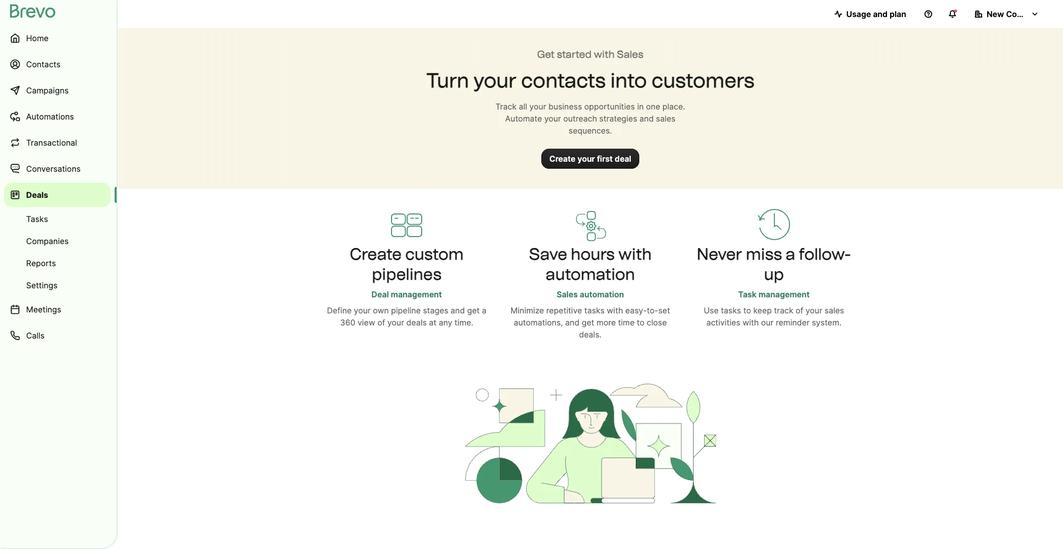 Task type: vqa. For each thing, say whether or not it's contained in the screenshot.
a
yes



Task type: describe. For each thing, give the bounding box(es) containing it.
create your first deal
[[549, 154, 631, 164]]

companies link
[[4, 231, 111, 251]]

new company button
[[967, 4, 1047, 24]]

company
[[1006, 9, 1043, 19]]

of inside 'use tasks to keep track of your sales activities with our reminder system.'
[[796, 306, 803, 316]]

tasks inside 'use tasks to keep track of your sales activities with our reminder system.'
[[721, 306, 741, 316]]

sales automation
[[557, 290, 624, 300]]

your down business
[[544, 114, 561, 124]]

tasks inside minimize repetitive tasks with easy-to-set automations, and get more time to close deals.
[[584, 306, 605, 316]]

repetitive
[[546, 306, 582, 316]]

use tasks to keep track of your sales activities with our reminder system.
[[704, 306, 844, 328]]

at
[[429, 318, 437, 328]]

deal
[[372, 290, 389, 300]]

sales inside track all your business opportunities in one place. automate your outreach strategies and sales sequences.
[[656, 114, 676, 124]]

transactional
[[26, 138, 77, 148]]

and inside button
[[873, 9, 888, 19]]

automations link
[[4, 105, 111, 129]]

your up track
[[474, 68, 517, 93]]

tasks
[[26, 214, 48, 224]]

conversations
[[26, 164, 81, 174]]

never miss a follow- up
[[697, 245, 851, 284]]

task
[[738, 290, 757, 300]]

create your first deal button
[[541, 149, 639, 169]]

get started with sales
[[537, 48, 644, 60]]

place.
[[663, 102, 685, 112]]

a inside define your own pipeline stages and get a 360 view of your deals at any time.
[[482, 306, 487, 316]]

into
[[610, 68, 647, 93]]

and inside define your own pipeline stages and get a 360 view of your deals at any time.
[[451, 306, 465, 316]]

your right all
[[530, 102, 546, 112]]

deals.
[[579, 330, 602, 340]]

define your own pipeline stages and get a 360 view of your deals at any time.
[[327, 306, 487, 328]]

follow-
[[799, 245, 851, 264]]

usage and plan
[[846, 9, 906, 19]]

keep
[[753, 306, 772, 316]]

your down pipeline
[[387, 318, 404, 328]]

deals
[[406, 318, 427, 328]]

a inside never miss a follow- up
[[786, 245, 795, 264]]

strategies
[[599, 114, 637, 124]]

automation inside save hours with automation
[[546, 265, 635, 284]]

contacts
[[521, 68, 606, 93]]

pipelines
[[372, 265, 442, 284]]

with inside save hours with automation
[[619, 245, 652, 264]]

turn
[[426, 68, 469, 93]]

opportunities
[[584, 102, 635, 112]]

save hours with automation
[[529, 245, 652, 284]]

own
[[373, 306, 389, 316]]

home link
[[4, 26, 111, 50]]

customers
[[652, 68, 755, 93]]

use
[[704, 306, 719, 316]]

minimize repetitive tasks with easy-to-set automations, and get more time to close deals.
[[511, 306, 670, 340]]

up
[[764, 265, 784, 284]]

with up turn your contacts into customers
[[594, 48, 615, 60]]

usage
[[846, 9, 871, 19]]

meetings
[[26, 305, 61, 315]]

reports
[[26, 258, 56, 268]]

transactional link
[[4, 131, 111, 155]]

tasks link
[[4, 209, 111, 229]]

minimize
[[511, 306, 544, 316]]

companies
[[26, 236, 69, 246]]

miss
[[746, 245, 782, 264]]

outreach
[[563, 114, 597, 124]]

set
[[658, 306, 670, 316]]

home
[[26, 33, 49, 43]]

new company
[[987, 9, 1043, 19]]

meetings link
[[4, 298, 111, 322]]

business
[[549, 102, 582, 112]]

deal management
[[372, 290, 442, 300]]

sales inside 'use tasks to keep track of your sales activities with our reminder system.'
[[825, 306, 844, 316]]

get inside minimize repetitive tasks with easy-to-set automations, and get more time to close deals.
[[582, 318, 594, 328]]

get
[[537, 48, 555, 60]]

to inside minimize repetitive tasks with easy-to-set automations, and get more time to close deals.
[[637, 318, 645, 328]]

campaigns
[[26, 85, 69, 96]]

reminder
[[776, 318, 810, 328]]

track
[[774, 306, 793, 316]]

your up the view
[[354, 306, 371, 316]]

1 horizontal spatial sales
[[617, 48, 644, 60]]

any
[[439, 318, 452, 328]]



Task type: locate. For each thing, give the bounding box(es) containing it.
create inside create custom pipelines
[[350, 245, 402, 264]]

get
[[467, 306, 480, 316], [582, 318, 594, 328]]

management up pipeline
[[391, 290, 442, 300]]

close
[[647, 318, 667, 328]]

to-
[[647, 306, 658, 316]]

360
[[340, 318, 355, 328]]

system.
[[812, 318, 842, 328]]

automate
[[505, 114, 542, 124]]

sales up system.
[[825, 306, 844, 316]]

your
[[474, 68, 517, 93], [530, 102, 546, 112], [544, 114, 561, 124], [578, 154, 595, 164], [354, 306, 371, 316], [806, 306, 823, 316], [387, 318, 404, 328]]

plan
[[890, 9, 906, 19]]

management for a
[[759, 290, 810, 300]]

0 vertical spatial get
[[467, 306, 480, 316]]

0 horizontal spatial a
[[482, 306, 487, 316]]

create custom pipelines
[[350, 245, 464, 284]]

create up pipelines
[[350, 245, 402, 264]]

0 vertical spatial sales
[[617, 48, 644, 60]]

first
[[597, 154, 613, 164]]

1 horizontal spatial a
[[786, 245, 795, 264]]

automations
[[26, 112, 74, 122]]

0 horizontal spatial to
[[637, 318, 645, 328]]

automation up more
[[580, 290, 624, 300]]

0 horizontal spatial tasks
[[584, 306, 605, 316]]

conversations link
[[4, 157, 111, 181]]

1 horizontal spatial of
[[796, 306, 803, 316]]

time
[[618, 318, 635, 328]]

create down sequences.
[[549, 154, 576, 164]]

deals link
[[4, 183, 111, 207]]

1 vertical spatial sales
[[825, 306, 844, 316]]

automation up sales automation
[[546, 265, 635, 284]]

more
[[597, 318, 616, 328]]

of
[[796, 306, 803, 316], [377, 318, 385, 328]]

0 horizontal spatial sales
[[656, 114, 676, 124]]

1 horizontal spatial tasks
[[721, 306, 741, 316]]

pipeline
[[391, 306, 421, 316]]

tasks down sales automation
[[584, 306, 605, 316]]

0 vertical spatial sales
[[656, 114, 676, 124]]

1 vertical spatial to
[[637, 318, 645, 328]]

save
[[529, 245, 567, 264]]

all
[[519, 102, 527, 112]]

with left our
[[743, 318, 759, 328]]

1 vertical spatial a
[[482, 306, 487, 316]]

0 horizontal spatial management
[[391, 290, 442, 300]]

a
[[786, 245, 795, 264], [482, 306, 487, 316]]

usage and plan button
[[826, 4, 914, 24]]

calls
[[26, 331, 45, 341]]

stages
[[423, 306, 448, 316]]

calls link
[[4, 324, 111, 348]]

in
[[637, 102, 644, 112]]

to
[[744, 306, 751, 316], [637, 318, 645, 328]]

and inside track all your business opportunities in one place. automate your outreach strategies and sales sequences.
[[640, 114, 654, 124]]

create for create custom pipelines
[[350, 245, 402, 264]]

with up more
[[607, 306, 623, 316]]

new
[[987, 9, 1004, 19]]

0 horizontal spatial get
[[467, 306, 480, 316]]

turn your contacts into customers
[[426, 68, 755, 93]]

get inside define your own pipeline stages and get a 360 view of your deals at any time.
[[467, 306, 480, 316]]

sales up into
[[617, 48, 644, 60]]

create for create your first deal
[[549, 154, 576, 164]]

a right miss
[[786, 245, 795, 264]]

tasks up activities
[[721, 306, 741, 316]]

track
[[496, 102, 517, 112]]

one
[[646, 102, 660, 112]]

automation
[[546, 265, 635, 284], [580, 290, 624, 300]]

your up system.
[[806, 306, 823, 316]]

0 horizontal spatial sales
[[557, 290, 578, 300]]

of inside define your own pipeline stages and get a 360 view of your deals at any time.
[[377, 318, 385, 328]]

sales down place.
[[656, 114, 676, 124]]

your inside 'use tasks to keep track of your sales activities with our reminder system.'
[[806, 306, 823, 316]]

custom
[[405, 245, 464, 264]]

settings link
[[4, 275, 111, 296]]

0 vertical spatial of
[[796, 306, 803, 316]]

get up 'time.'
[[467, 306, 480, 316]]

started
[[557, 48, 592, 60]]

get up deals.
[[582, 318, 594, 328]]

settings
[[26, 281, 58, 291]]

time.
[[455, 318, 473, 328]]

of up reminder
[[796, 306, 803, 316]]

and down in
[[640, 114, 654, 124]]

1 vertical spatial sales
[[557, 290, 578, 300]]

and down repetitive
[[565, 318, 580, 328]]

automations,
[[514, 318, 563, 328]]

2 tasks from the left
[[721, 306, 741, 316]]

1 horizontal spatial management
[[759, 290, 810, 300]]

1 management from the left
[[391, 290, 442, 300]]

deal
[[615, 154, 631, 164]]

sequences.
[[569, 126, 612, 136]]

to down easy-
[[637, 318, 645, 328]]

activities
[[707, 318, 740, 328]]

and left plan
[[873, 9, 888, 19]]

a left minimize
[[482, 306, 487, 316]]

0 vertical spatial to
[[744, 306, 751, 316]]

1 horizontal spatial to
[[744, 306, 751, 316]]

and inside minimize repetitive tasks with easy-to-set automations, and get more time to close deals.
[[565, 318, 580, 328]]

0 vertical spatial create
[[549, 154, 576, 164]]

with inside minimize repetitive tasks with easy-to-set automations, and get more time to close deals.
[[607, 306, 623, 316]]

hours
[[571, 245, 615, 264]]

to inside 'use tasks to keep track of your sales activities with our reminder system.'
[[744, 306, 751, 316]]

track all your business opportunities in one place. automate your outreach strategies and sales sequences.
[[496, 102, 685, 136]]

contacts
[[26, 59, 60, 69]]

campaigns link
[[4, 78, 111, 103]]

management for pipelines
[[391, 290, 442, 300]]

0 vertical spatial a
[[786, 245, 795, 264]]

sales
[[617, 48, 644, 60], [557, 290, 578, 300]]

1 vertical spatial automation
[[580, 290, 624, 300]]

tasks
[[584, 306, 605, 316], [721, 306, 741, 316]]

sales up repetitive
[[557, 290, 578, 300]]

your inside button
[[578, 154, 595, 164]]

with
[[594, 48, 615, 60], [619, 245, 652, 264], [607, 306, 623, 316], [743, 318, 759, 328]]

easy-
[[625, 306, 647, 316]]

create inside button
[[549, 154, 576, 164]]

1 horizontal spatial create
[[549, 154, 576, 164]]

1 horizontal spatial sales
[[825, 306, 844, 316]]

view
[[358, 318, 375, 328]]

0 vertical spatial automation
[[546, 265, 635, 284]]

create
[[549, 154, 576, 164], [350, 245, 402, 264]]

with right the hours
[[619, 245, 652, 264]]

your left first
[[578, 154, 595, 164]]

1 horizontal spatial get
[[582, 318, 594, 328]]

1 vertical spatial get
[[582, 318, 594, 328]]

task management
[[738, 290, 810, 300]]

1 vertical spatial create
[[350, 245, 402, 264]]

1 tasks from the left
[[584, 306, 605, 316]]

2 management from the left
[[759, 290, 810, 300]]

of down own
[[377, 318, 385, 328]]

0 horizontal spatial create
[[350, 245, 402, 264]]

never
[[697, 245, 742, 264]]

deals
[[26, 190, 48, 200]]

0 horizontal spatial of
[[377, 318, 385, 328]]

with inside 'use tasks to keep track of your sales activities with our reminder system.'
[[743, 318, 759, 328]]

and up 'time.'
[[451, 306, 465, 316]]

define
[[327, 306, 352, 316]]

our
[[761, 318, 774, 328]]

reports link
[[4, 253, 111, 273]]

contacts link
[[4, 52, 111, 76]]

to left keep
[[744, 306, 751, 316]]

management up track
[[759, 290, 810, 300]]

1 vertical spatial of
[[377, 318, 385, 328]]



